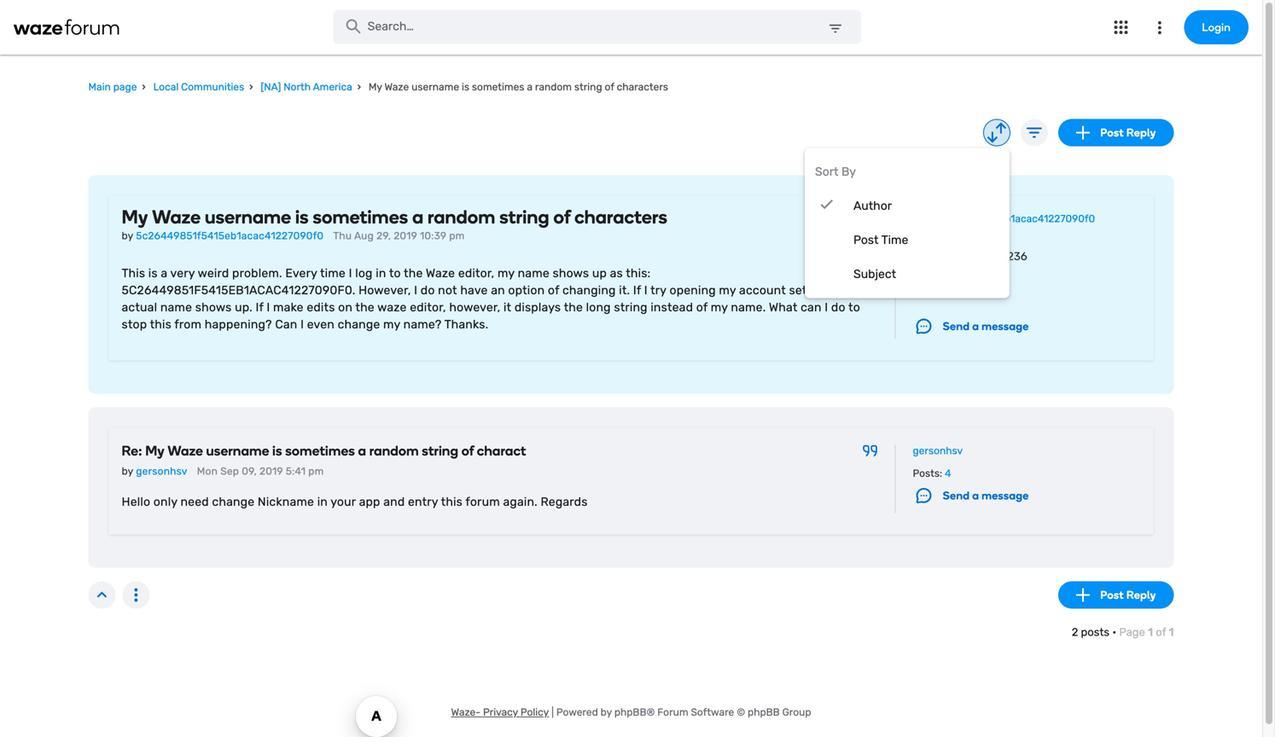 Task type: describe. For each thing, give the bounding box(es) containing it.
my down subject
[[842, 283, 859, 297]]

2 horizontal spatial 1
[[1169, 626, 1174, 640]]

changing
[[563, 283, 616, 297]]

forum
[[466, 495, 500, 509]]

subject
[[854, 267, 896, 281]]

page
[[1119, 626, 1145, 640]]

privacy
[[483, 707, 518, 719]]

i left try
[[644, 283, 648, 297]]

settings,
[[789, 283, 839, 297]]

can
[[275, 317, 297, 332]]

re: my waze username is sometimes a random string of charact
[[122, 443, 526, 459]]

long
[[586, 300, 611, 314]]

try
[[651, 283, 667, 297]]

regards
[[541, 495, 588, 509]]

1 vertical spatial this
[[441, 495, 463, 509]]

can
[[801, 300, 822, 314]]

post
[[854, 233, 879, 247]]

displays
[[515, 300, 561, 314]]

name.
[[731, 300, 766, 314]]

1 horizontal spatial gersonhsv link
[[913, 445, 963, 458]]

weird
[[198, 266, 229, 280]]

thu aug 29, 2019 10:39 pm
[[333, 230, 465, 242]]

2
[[1072, 626, 1078, 640]]

posts:
[[913, 468, 942, 480]]

author
[[854, 199, 892, 213]]

main page
[[88, 81, 137, 93]]

have
[[460, 283, 488, 297]]

need
[[181, 495, 209, 509]]

change inside this is a very weird problem. every time i log in to the waze editor, my name shows up as this: 5c26449851f5415eb1acac41227090f0. however, i do not have an option of changing it. if i try opening my account settings, my actual name shows up. if i make edits on the waze editor, however, it displays the long string instead of my name. what can i do to stop this from happening? can i even change my name? thanks.
[[338, 317, 380, 332]]

every
[[285, 266, 317, 280]]

waze
[[377, 300, 407, 314]]

2019 for 5:41
[[259, 466, 283, 478]]

0 vertical spatial time
[[881, 233, 909, 247]]

phpbb
[[748, 707, 780, 719]]

0 vertical spatial my
[[369, 81, 382, 93]]

4
[[945, 468, 951, 480]]

1 vertical spatial my
[[122, 206, 148, 228]]

account
[[739, 283, 786, 297]]

[na]
[[261, 81, 281, 93]]

this
[[122, 266, 145, 280]]

is inside this is a very weird problem. every time i log in to the waze editor, my name shows up as this: 5c26449851f5415eb1acac41227090f0. however, i do not have an option of changing it. if i try opening my account settings, my actual name shows up. if i make edits on the waze editor, however, it displays the long string instead of my name. what can i do to stop this from happening? can i even change my name? thanks.
[[148, 266, 158, 280]]

1 vertical spatial shows
[[195, 300, 232, 314]]

page
[[113, 81, 137, 93]]

0 vertical spatial if
[[633, 283, 641, 297]]

app
[[359, 495, 380, 509]]

characters inside main content
[[575, 206, 668, 228]]

i left make
[[267, 300, 270, 314]]

pm for thu aug 29, 2019 10:39 pm
[[449, 230, 465, 242]]

charact
[[477, 443, 526, 459]]

powered
[[556, 707, 598, 719]]

re: my waze username is sometimes a random string of charact link
[[122, 441, 526, 462]]

this:
[[626, 266, 651, 280]]

your
[[331, 495, 356, 509]]

local
[[153, 81, 179, 93]]

problem.
[[232, 266, 282, 280]]

this is a very weird problem. every time i log in to the waze editor, my name shows up as this: 5c26449851f5415eb1acac41227090f0. however, i do not have an option of changing it. if i try opening my account settings, my actual name shows up. if i make edits on the waze editor, however, it displays the long string instead of my name. what can i do to stop this from happening? can i even change my name? thanks.
[[122, 266, 860, 332]]

it
[[504, 300, 512, 314]]

[na] north america link
[[261, 76, 352, 99]]

0 horizontal spatial gersonhsv link
[[136, 463, 187, 480]]

actual
[[122, 300, 157, 314]]

by up this
[[122, 230, 133, 242]]

[na] north america
[[261, 81, 352, 93]]

©
[[737, 707, 745, 719]]

option
[[508, 283, 545, 297]]

my inside "link"
[[145, 443, 165, 459]]

1 vertical spatial in
[[317, 495, 328, 509]]

2019 for 10:39
[[394, 230, 417, 242]]

an
[[491, 283, 505, 297]]

entry
[[408, 495, 438, 509]]

waze- privacy policy link
[[451, 707, 549, 719]]

my waze username is sometimes a random string of characters inside main content
[[122, 206, 668, 228]]

1 vertical spatial editor,
[[410, 300, 446, 314]]

0 vertical spatial do
[[421, 283, 435, 297]]

0 vertical spatial name
[[518, 266, 550, 280]]

waze inside "link"
[[168, 443, 203, 459]]

my down waze
[[383, 317, 400, 332]]

poster_id:17881236
[[913, 250, 1028, 263]]

1 horizontal spatial 1
[[1148, 626, 1153, 640]]

1 vertical spatial username
[[205, 206, 291, 228]]

post time
[[854, 233, 909, 247]]

waze up by 5c26449851f5415eb1acac41227090f0
[[152, 206, 201, 228]]

nickname
[[258, 495, 314, 509]]

0 vertical spatial 5c26449851f5415eb1acac41227090f0
[[913, 213, 1095, 225]]

local communities link
[[153, 76, 244, 99]]

posts
[[1081, 626, 1110, 640]]

1 vertical spatial sometimes
[[313, 206, 408, 228]]

waze inside this is a very weird problem. every time i log in to the waze editor, my name shows up as this: 5c26449851f5415eb1acac41227090f0. however, i do not have an option of changing it. if i try opening my account settings, my actual name shows up. if i make edits on the waze editor, however, it displays the long string instead of my name. what can i do to stop this from happening? can i even change my name? thanks.
[[426, 266, 455, 280]]

mon sep 09, 2019 5:41 pm
[[197, 466, 324, 478]]

main page link
[[88, 76, 137, 99]]

waze-
[[451, 707, 481, 719]]

software
[[691, 707, 734, 719]]

opening
[[670, 283, 716, 297]]

not
[[438, 283, 457, 297]]

main
[[88, 81, 111, 93]]

from
[[174, 317, 202, 332]]

stop
[[122, 317, 147, 332]]

up.
[[235, 300, 253, 314]]

1 vertical spatial change
[[212, 495, 255, 509]]

local communities
[[153, 81, 244, 93]]

group
[[782, 707, 811, 719]]

by left phpbb®
[[601, 707, 612, 719]]

name?
[[403, 317, 442, 332]]

10:39
[[420, 230, 447, 242]]

1 vertical spatial to
[[849, 300, 860, 314]]

2 horizontal spatial the
[[564, 300, 583, 314]]

i right can
[[825, 300, 828, 314]]



Task type: vqa. For each thing, say whether or not it's contained in the screenshot.
IN to the left
yes



Task type: locate. For each thing, give the bounding box(es) containing it.
if right up. at left top
[[256, 300, 264, 314]]

0 horizontal spatial to
[[389, 266, 401, 280]]

1 vertical spatial random
[[428, 206, 495, 228]]

in inside this is a very weird problem. every time i log in to the waze editor, my name shows up as this: 5c26449851f5415eb1acac41227090f0. however, i do not have an option of changing it. if i try opening my account settings, my actual name shows up. if i make edits on the waze editor, however, it displays the long string instead of my name. what can i do to stop this from happening? can i even change my name? thanks.
[[376, 266, 386, 280]]

5c26449851f5415eb1acac41227090f0 link
[[913, 213, 1095, 225], [136, 227, 324, 244]]

0 vertical spatial in
[[376, 266, 386, 280]]

1 vertical spatial 2019
[[259, 466, 283, 478]]

on
[[338, 300, 353, 314]]

in left your
[[317, 495, 328, 509]]

log
[[355, 266, 373, 280]]

0 horizontal spatial random
[[369, 443, 419, 459]]

0 vertical spatial to
[[389, 266, 401, 280]]

0 vertical spatial this
[[150, 317, 172, 332]]

shows
[[553, 266, 589, 280], [195, 300, 232, 314]]

do right can
[[831, 300, 846, 314]]

pm
[[449, 230, 465, 242], [308, 466, 324, 478]]

editor,
[[458, 266, 495, 280], [410, 300, 446, 314]]

1 horizontal spatial editor,
[[458, 266, 495, 280]]

2 vertical spatial random
[[369, 443, 419, 459]]

random inside "link"
[[369, 443, 419, 459]]

sort
[[815, 165, 839, 179]]

0 horizontal spatial editor,
[[410, 300, 446, 314]]

time inside this is a very weird problem. every time i log in to the waze editor, my name shows up as this: 5c26449851f5415eb1acac41227090f0. however, i do not have an option of changing it. if i try opening my account settings, my actual name shows up. if i make edits on the waze editor, however, it displays the long string instead of my name. what can i do to stop this from happening? can i even change my name? thanks.
[[320, 266, 346, 280]]

1 horizontal spatial if
[[633, 283, 641, 297]]

mon
[[197, 466, 218, 478]]

1 horizontal spatial time
[[881, 233, 909, 247]]

my
[[369, 81, 382, 93], [122, 206, 148, 228], [145, 443, 165, 459]]

0 horizontal spatial do
[[421, 283, 435, 297]]

sometimes
[[472, 81, 524, 93], [313, 206, 408, 228], [285, 443, 355, 459]]

a inside "link"
[[358, 443, 366, 459]]

5c26449851f5415eb1acac41227090f0 up poster_id:17881236
[[913, 213, 1095, 225]]

0 vertical spatial editor,
[[458, 266, 495, 280]]

time left log
[[320, 266, 346, 280]]

however,
[[359, 283, 411, 297]]

very
[[170, 266, 195, 280]]

of inside re: my waze username is sometimes a random string of charact "link"
[[462, 443, 474, 459]]

2019 right 09,
[[259, 466, 283, 478]]

name up from
[[160, 300, 192, 314]]

1 horizontal spatial do
[[831, 300, 846, 314]]

1 vertical spatial pm
[[308, 466, 324, 478]]

however,
[[449, 300, 501, 314]]

string inside this is a very weird problem. every time i log in to the waze editor, my name shows up as this: 5c26449851f5415eb1acac41227090f0. however, i do not have an option of changing it. if i try opening my account settings, my actual name shows up. if i make edits on the waze editor, however, it displays the long string instead of my name. what can i do to stop this from happening? can i even change my name? thanks.
[[614, 300, 648, 314]]

to
[[389, 266, 401, 280], [849, 300, 860, 314]]

gersonhsv up only
[[136, 466, 187, 478]]

this right entry on the left
[[441, 495, 463, 509]]

as
[[610, 266, 623, 280]]

gersonhsv up posts: 4
[[913, 445, 963, 457]]

in right log
[[376, 266, 386, 280]]

this right the stop
[[150, 317, 172, 332]]

0 vertical spatial shows
[[553, 266, 589, 280]]

2 horizontal spatial random
[[535, 81, 572, 93]]

1 horizontal spatial pm
[[449, 230, 465, 242]]

happening?
[[205, 317, 272, 332]]

pm right 5:41 at the bottom left
[[308, 466, 324, 478]]

0 horizontal spatial time
[[320, 266, 346, 280]]

editor, up name? on the top left of page
[[410, 300, 446, 314]]

the down changing
[[564, 300, 583, 314]]

0 vertical spatial username
[[412, 81, 459, 93]]

hello
[[122, 495, 150, 509]]

to up however,
[[389, 266, 401, 280]]

0 vertical spatial pm
[[449, 230, 465, 242]]

the right "on"
[[355, 300, 375, 314]]

2 vertical spatial username
[[206, 443, 269, 459]]

waze up the not
[[426, 266, 455, 280]]

0 vertical spatial sometimes
[[472, 81, 524, 93]]

waze up mon at the left bottom of the page
[[168, 443, 203, 459]]

1 vertical spatial characters
[[575, 206, 668, 228]]

this inside this is a very weird problem. every time i log in to the waze editor, my name shows up as this: 5c26449851f5415eb1acac41227090f0. however, i do not have an option of changing it. if i try opening my account settings, my actual name shows up. if i make edits on the waze editor, however, it displays the long string instead of my name. what can i do to stop this from happening? can i even change my name? thanks.
[[150, 317, 172, 332]]

0 vertical spatial characters
[[617, 81, 668, 93]]

sep
[[220, 466, 239, 478]]

aug
[[354, 230, 374, 242]]

shows up happening?
[[195, 300, 232, 314]]

5c26449851f5415eb1acac41227090f0 link up weird
[[136, 227, 324, 244]]

if
[[633, 283, 641, 297], [256, 300, 264, 314]]

of
[[605, 81, 614, 93], [554, 206, 571, 228], [548, 283, 559, 297], [696, 300, 708, 314], [462, 443, 474, 459], [1156, 626, 1166, 640]]

0 horizontal spatial 5c26449851f5415eb1acac41227090f0
[[136, 230, 324, 242]]

0 horizontal spatial change
[[212, 495, 255, 509]]

it.
[[619, 283, 630, 297]]

1 horizontal spatial gersonhsv
[[913, 445, 963, 457]]

is
[[462, 81, 470, 93], [295, 206, 309, 228], [148, 266, 158, 280], [272, 443, 282, 459]]

1 vertical spatial 5c26449851f5415eb1acac41227090f0
[[136, 230, 324, 242]]

1 vertical spatial time
[[320, 266, 346, 280]]

a inside this is a very weird problem. every time i log in to the waze editor, my name shows up as this: 5c26449851f5415eb1acac41227090f0. however, i do not have an option of changing it. if i try opening my account settings, my actual name shows up. if i make edits on the waze editor, however, it displays the long string instead of my name. what can i do to stop this from happening? can i even change my name? thanks.
[[161, 266, 168, 280]]

sometimes inside "link"
[[285, 443, 355, 459]]

0 vertical spatial gersonhsv link
[[913, 445, 963, 458]]

0 vertical spatial gersonhsv
[[913, 445, 963, 457]]

waze- privacy policy | powered by phpbb® forum software © phpbb group
[[451, 707, 811, 719]]

my up an
[[498, 266, 515, 280]]

shows up changing
[[553, 266, 589, 280]]

string
[[574, 81, 602, 93], [500, 206, 549, 228], [614, 300, 648, 314], [422, 443, 459, 459]]

reply with quote image
[[863, 445, 878, 457]]

in
[[376, 266, 386, 280], [317, 495, 328, 509]]

1 vertical spatial gersonhsv
[[136, 466, 187, 478]]

1 vertical spatial 5c26449851f5415eb1acac41227090f0 link
[[136, 227, 324, 244]]

i right "can"
[[301, 317, 304, 332]]

name up option
[[518, 266, 550, 280]]

instead
[[651, 300, 693, 314]]

north
[[284, 81, 311, 93]]

0 vertical spatial change
[[338, 317, 380, 332]]

time right post on the top right of the page
[[881, 233, 909, 247]]

my waze username is sometimes a random string of characters
[[366, 81, 668, 93], [122, 206, 668, 228]]

pm for mon sep 09, 2019 5:41 pm
[[308, 466, 324, 478]]

change down "on"
[[338, 317, 380, 332]]

i right however,
[[414, 283, 418, 297]]

thu
[[333, 230, 352, 242]]

0 horizontal spatial in
[[317, 495, 328, 509]]

by 5c26449851f5415eb1acac41227090f0
[[122, 230, 324, 242]]

the
[[404, 266, 423, 280], [355, 300, 375, 314], [564, 300, 583, 314]]

communities
[[181, 81, 244, 93]]

by right sort
[[842, 165, 856, 179]]

edits
[[307, 300, 335, 314]]

thanks.
[[444, 317, 489, 332]]

0 horizontal spatial 1
[[913, 281, 918, 295]]

my up this
[[122, 206, 148, 228]]

0 horizontal spatial this
[[150, 317, 172, 332]]

gersonhsv link
[[913, 445, 963, 458], [136, 463, 187, 480]]

1 horizontal spatial change
[[338, 317, 380, 332]]

4 link
[[945, 466, 951, 482]]

do
[[421, 283, 435, 297], [831, 300, 846, 314]]

change down sep at the left bottom of page
[[212, 495, 255, 509]]

is inside re: my waze username is sometimes a random string of charact "link"
[[272, 443, 282, 459]]

change
[[338, 317, 380, 332], [212, 495, 255, 509]]

policy
[[521, 707, 549, 719]]

0 horizontal spatial if
[[256, 300, 264, 314]]

09,
[[242, 466, 257, 478]]

0 horizontal spatial 5c26449851f5415eb1acac41227090f0 link
[[136, 227, 324, 244]]

my waze username is sometimes a random string of characters main content
[[88, 119, 1174, 653]]

gersonhsv link up only
[[136, 463, 187, 480]]

1 horizontal spatial this
[[441, 495, 463, 509]]

do left the not
[[421, 283, 435, 297]]

my
[[498, 266, 515, 280], [719, 283, 736, 297], [842, 283, 859, 297], [711, 300, 728, 314], [383, 317, 400, 332]]

2 vertical spatial sometimes
[[285, 443, 355, 459]]

1 vertical spatial my waze username is sometimes a random string of characters
[[122, 206, 668, 228]]

the up however,
[[404, 266, 423, 280]]

1 vertical spatial name
[[160, 300, 192, 314]]

2 posts   • page 1 of 1
[[1072, 626, 1174, 640]]

0 horizontal spatial the
[[355, 300, 375, 314]]

make
[[273, 300, 304, 314]]

1 horizontal spatial random
[[428, 206, 495, 228]]

1 horizontal spatial 5c26449851f5415eb1acac41227090f0 link
[[913, 213, 1095, 225]]

1 horizontal spatial to
[[849, 300, 860, 314]]

0 horizontal spatial gersonhsv
[[136, 466, 187, 478]]

characters
[[617, 81, 668, 93], [575, 206, 668, 228]]

5c26449851f5415eb1acac41227090f0 up weird
[[136, 230, 324, 242]]

5c26449851f5415eb1acac41227090f0.
[[122, 283, 356, 297]]

2 vertical spatial my
[[145, 443, 165, 459]]

hello only need change nickname in your app and entry this forum again. regards
[[122, 495, 588, 509]]

0 horizontal spatial shows
[[195, 300, 232, 314]]

to down subject
[[849, 300, 860, 314]]

0 horizontal spatial 2019
[[259, 466, 283, 478]]

|
[[552, 707, 554, 719]]

0 vertical spatial 5c26449851f5415eb1acac41227090f0 link
[[913, 213, 1095, 225]]

my left name.
[[711, 300, 728, 314]]

by down re:
[[122, 466, 133, 478]]

phpbb®
[[614, 707, 655, 719]]

my right america
[[369, 81, 382, 93]]

1 horizontal spatial name
[[518, 266, 550, 280]]

username inside "link"
[[206, 443, 269, 459]]

1 horizontal spatial the
[[404, 266, 423, 280]]

by gersonhsv
[[122, 466, 187, 478]]

5c26449851f5415eb1acac41227090f0 link up poster_id:17881236
[[913, 213, 1095, 225]]

my up name.
[[719, 283, 736, 297]]

1 horizontal spatial 5c26449851f5415eb1acac41227090f0
[[913, 213, 1095, 225]]

editor, up have
[[458, 266, 495, 280]]

gersonhsv link up posts: 4
[[913, 445, 963, 458]]

0 vertical spatial 2019
[[394, 230, 417, 242]]

even
[[307, 317, 335, 332]]

2019 right 29, on the top left of page
[[394, 230, 417, 242]]

1 vertical spatial gersonhsv link
[[136, 463, 187, 480]]

1 horizontal spatial 2019
[[394, 230, 417, 242]]

string inside "link"
[[422, 443, 459, 459]]

pm right 10:39
[[449, 230, 465, 242]]

1 horizontal spatial shows
[[553, 266, 589, 280]]

time
[[881, 233, 909, 247], [320, 266, 346, 280]]

if right it.
[[633, 283, 641, 297]]

1 horizontal spatial in
[[376, 266, 386, 280]]

up
[[592, 266, 607, 280]]

1 vertical spatial if
[[256, 300, 264, 314]]

posts: 4
[[913, 468, 951, 480]]

5:41
[[286, 466, 306, 478]]

i left log
[[349, 266, 352, 280]]

waze
[[385, 81, 409, 93], [152, 206, 201, 228], [426, 266, 455, 280], [168, 443, 203, 459]]

29,
[[377, 230, 391, 242]]

0 vertical spatial my waze username is sometimes a random string of characters
[[366, 81, 668, 93]]

by inside sort by author
[[842, 165, 856, 179]]

re:
[[122, 443, 142, 459]]

random
[[535, 81, 572, 93], [428, 206, 495, 228], [369, 443, 419, 459]]

and
[[383, 495, 405, 509]]

1 vertical spatial do
[[831, 300, 846, 314]]

waze right america
[[385, 81, 409, 93]]

0 vertical spatial random
[[535, 81, 572, 93]]

0 horizontal spatial name
[[160, 300, 192, 314]]

my up by gersonhsv
[[145, 443, 165, 459]]

sort by author
[[815, 165, 892, 213]]

0 horizontal spatial pm
[[308, 466, 324, 478]]

only
[[153, 495, 177, 509]]

again.
[[503, 495, 538, 509]]



